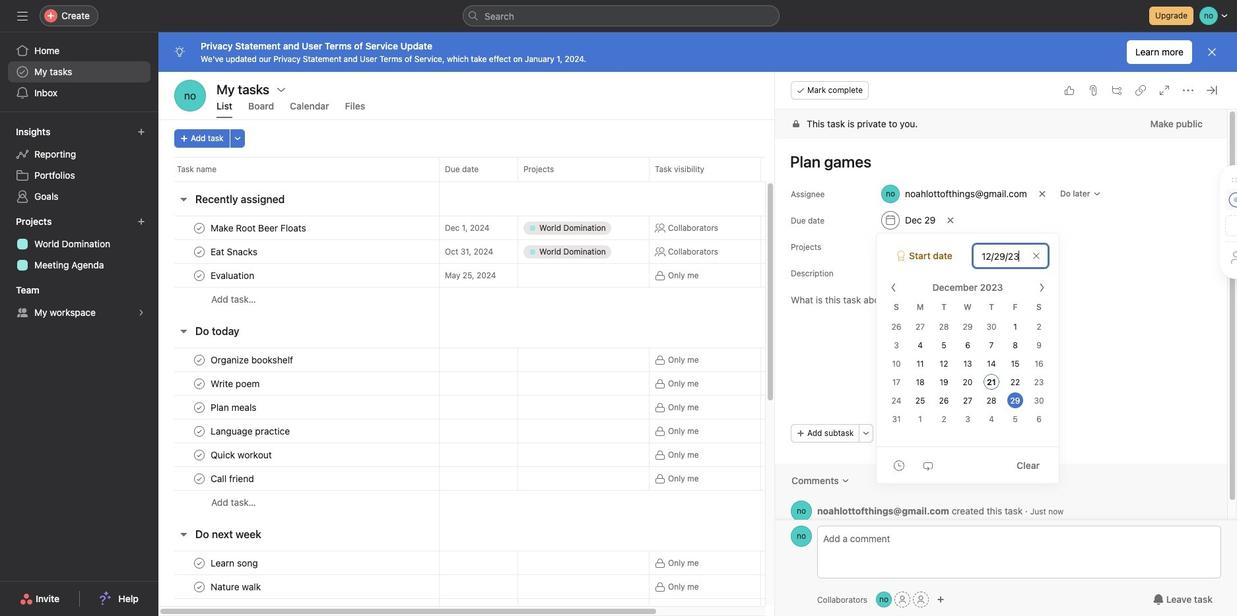 Task type: describe. For each thing, give the bounding box(es) containing it.
task name text field for mark complete checkbox within make root beer floats cell
[[208, 222, 310, 235]]

mark complete image for evaluation cell
[[192, 268, 207, 284]]

mark complete checkbox for quick workout cell
[[192, 448, 207, 463]]

new insights image
[[137, 128, 145, 136]]

mark complete checkbox for organize bookshelf cell
[[192, 352, 207, 368]]

linked projects for language practice cell
[[518, 419, 650, 444]]

linked projects for quick workout cell
[[518, 443, 650, 468]]

2 open user profile image from the top
[[791, 526, 813, 548]]

mark complete checkbox for evaluation cell
[[192, 268, 207, 284]]

header do today tree grid
[[159, 348, 895, 515]]

Task Name text field
[[782, 147, 1212, 177]]

projects element
[[0, 210, 159, 279]]

collapse task list for this section image for the learn song cell
[[178, 530, 189, 540]]

add subtask image
[[1112, 85, 1123, 96]]

mark complete checkbox for make root beer floats cell
[[192, 220, 207, 236]]

learn song cell
[[159, 552, 440, 576]]

linked projects for evaluation cell
[[518, 264, 650, 288]]

header recently assigned tree grid
[[159, 216, 895, 312]]

linked projects for plan meals cell
[[518, 396, 650, 420]]

collapse task list for this section image
[[178, 194, 189, 205]]

0 vertical spatial clear due date image
[[948, 217, 955, 225]]

mark complete image for task name text box in the eat snacks cell
[[192, 244, 207, 260]]

linked projects for write poem cell
[[518, 372, 650, 396]]

header do next week tree grid
[[159, 552, 895, 617]]

show options image
[[276, 84, 287, 95]]

full screen image
[[1160, 85, 1171, 96]]

linked projects for learn song cell
[[518, 552, 650, 576]]

dismiss image
[[1208, 47, 1218, 57]]

more options image
[[863, 430, 871, 438]]

language practice cell
[[159, 419, 440, 444]]

teams element
[[0, 279, 159, 326]]

mark complete image for the bake dessert cell
[[192, 603, 207, 617]]

next month image
[[1037, 283, 1048, 293]]

nature walk cell
[[159, 575, 440, 600]]

task name text field for mark complete option inside evaluation cell
[[208, 269, 258, 282]]

open user profile image inside main content
[[791, 501, 813, 523]]

new project or portfolio image
[[137, 218, 145, 226]]

collapse task list for this section image for organize bookshelf cell
[[178, 326, 189, 337]]

make root beer floats cell
[[159, 216, 440, 240]]

view profile settings image
[[174, 80, 206, 112]]

task name text field for mark complete option inside the write poem cell
[[208, 378, 264, 391]]

1 vertical spatial clear due date image
[[1033, 252, 1041, 260]]

task name text field inside nature walk cell
[[208, 581, 265, 594]]

hide sidebar image
[[17, 11, 28, 21]]

mark complete image for the 'language practice' cell
[[192, 424, 207, 440]]



Task type: locate. For each thing, give the bounding box(es) containing it.
task name text field inside call friend cell
[[208, 473, 258, 486]]

more actions image
[[234, 135, 242, 143]]

mark complete checkbox inside quick workout cell
[[192, 448, 207, 463]]

mark complete image
[[192, 244, 207, 260], [192, 376, 207, 392], [192, 400, 207, 416], [192, 448, 207, 463], [192, 556, 207, 572], [192, 580, 207, 596]]

mark complete image for call friend cell
[[192, 471, 207, 487]]

remove assignee image
[[1039, 190, 1047, 198]]

collapse task list for this section image
[[178, 326, 189, 337], [178, 530, 189, 540]]

global element
[[0, 32, 159, 112]]

2 mark complete checkbox from the top
[[192, 268, 207, 284]]

1 collapse task list for this section image from the top
[[178, 326, 189, 337]]

task name text field inside the learn song cell
[[208, 557, 262, 570]]

1 mark complete checkbox from the top
[[192, 244, 207, 260]]

row
[[159, 157, 895, 182], [174, 181, 879, 182], [159, 216, 895, 240], [159, 240, 895, 264], [159, 264, 895, 288], [159, 287, 895, 312], [159, 348, 895, 373], [159, 372, 895, 396], [159, 396, 895, 420], [159, 419, 895, 444], [159, 443, 895, 468], [159, 467, 895, 491], [159, 491, 895, 515], [159, 552, 895, 576], [159, 575, 895, 600], [159, 599, 895, 617]]

mark complete checkbox for the bake dessert cell
[[192, 603, 207, 617]]

5 task name text field from the top
[[208, 401, 261, 415]]

add or remove collaborators image
[[937, 597, 945, 604]]

linked projects for organize bookshelf cell
[[518, 348, 650, 373]]

2 mark complete image from the top
[[192, 268, 207, 284]]

mark complete image inside organize bookshelf cell
[[192, 352, 207, 368]]

4 task name text field from the top
[[208, 378, 264, 391]]

3 mark complete checkbox from the top
[[192, 448, 207, 463]]

0 horizontal spatial clear due date image
[[948, 217, 955, 225]]

mark complete image for make root beer floats cell
[[192, 220, 207, 236]]

task name text field inside write poem cell
[[208, 378, 264, 391]]

mark complete checkbox for the 'language practice' cell
[[192, 424, 207, 440]]

mark complete image for task name text box in the the learn song cell
[[192, 556, 207, 572]]

3 mark complete image from the top
[[192, 400, 207, 416]]

task name text field down nature walk cell
[[208, 605, 270, 617]]

mark complete checkbox inside the bake dessert cell
[[192, 603, 207, 617]]

5 mark complete image from the top
[[192, 471, 207, 487]]

banner
[[159, 32, 1238, 72]]

3 mark complete checkbox from the top
[[192, 376, 207, 392]]

task name text field inside the 'language practice' cell
[[208, 425, 294, 438]]

previous month image
[[889, 283, 900, 293]]

mark complete image
[[192, 220, 207, 236], [192, 268, 207, 284], [192, 352, 207, 368], [192, 424, 207, 440], [192, 471, 207, 487], [192, 603, 207, 617]]

3 mark complete image from the top
[[192, 352, 207, 368]]

1 mark complete checkbox from the top
[[192, 220, 207, 236]]

0 vertical spatial open user profile image
[[791, 501, 813, 523]]

mark complete image inside quick workout cell
[[192, 448, 207, 463]]

mark complete checkbox for plan meals cell
[[192, 400, 207, 416]]

mark complete checkbox inside plan meals cell
[[192, 400, 207, 416]]

mark complete image inside make root beer floats cell
[[192, 220, 207, 236]]

organize bookshelf cell
[[159, 348, 440, 373]]

task name text field for mark complete option in the the learn song cell
[[208, 557, 262, 570]]

task name text field inside organize bookshelf cell
[[208, 354, 297, 367]]

plan meals cell
[[159, 396, 440, 420]]

task name text field for mark complete icon in the bake dessert cell
[[208, 605, 270, 617]]

mark complete image inside nature walk cell
[[192, 580, 207, 596]]

main content inside the plan games dialog
[[776, 110, 1228, 539]]

task name text field for mark complete icon within the organize bookshelf cell
[[208, 354, 297, 367]]

8 task name text field from the top
[[208, 557, 262, 570]]

task name text field for mark complete option within the eat snacks cell
[[208, 245, 262, 259]]

1 mark complete image from the top
[[192, 220, 207, 236]]

mark complete image inside plan meals cell
[[192, 400, 207, 416]]

mark complete image for task name text field within nature walk cell
[[192, 580, 207, 596]]

close details image
[[1208, 85, 1218, 96]]

task name text field for mark complete checkbox in quick workout cell
[[208, 449, 276, 462]]

8 mark complete checkbox from the top
[[192, 603, 207, 617]]

Due date text field
[[974, 244, 1049, 268]]

2 task name text field from the top
[[208, 245, 262, 259]]

copy task link image
[[1136, 85, 1147, 96]]

mark complete checkbox inside the 'language practice' cell
[[192, 424, 207, 440]]

set to repeat image
[[923, 461, 934, 471]]

4 mark complete image from the top
[[192, 448, 207, 463]]

7 mark complete checkbox from the top
[[192, 556, 207, 572]]

1 mark complete image from the top
[[192, 244, 207, 260]]

4 mark complete checkbox from the top
[[192, 580, 207, 596]]

task name text field down plan meals cell
[[208, 425, 294, 438]]

1 vertical spatial open user profile image
[[791, 526, 813, 548]]

1 open user profile image from the top
[[791, 501, 813, 523]]

task name text field inside plan meals cell
[[208, 401, 261, 415]]

1 task name text field from the top
[[208, 222, 310, 235]]

4 mark complete image from the top
[[192, 424, 207, 440]]

task name text field for mark complete option inside the plan meals cell
[[208, 401, 261, 415]]

mark complete image for organize bookshelf cell
[[192, 352, 207, 368]]

2 mark complete checkbox from the top
[[192, 352, 207, 368]]

evaluation cell
[[159, 264, 440, 288]]

mark complete image for task name text box within plan meals cell
[[192, 400, 207, 416]]

Task name text field
[[208, 354, 297, 367], [208, 425, 294, 438], [208, 581, 265, 594], [208, 605, 270, 617]]

mark complete checkbox inside organize bookshelf cell
[[192, 352, 207, 368]]

3 task name text field from the top
[[208, 269, 258, 282]]

task name text field inside the bake dessert cell
[[208, 605, 270, 617]]

1 vertical spatial collapse task list for this section image
[[178, 530, 189, 540]]

0 likes. click to like this task image
[[1065, 85, 1075, 96]]

mark complete checkbox inside make root beer floats cell
[[192, 220, 207, 236]]

mark complete checkbox for write poem cell
[[192, 376, 207, 392]]

bake dessert cell
[[159, 599, 440, 617]]

mark complete image inside the 'language practice' cell
[[192, 424, 207, 440]]

task name text field for mark complete icon within the 'language practice' cell
[[208, 425, 294, 438]]

linked projects for nature walk cell
[[518, 575, 650, 600]]

1 horizontal spatial clear due date image
[[1033, 252, 1041, 260]]

6 mark complete checkbox from the top
[[192, 471, 207, 487]]

task name text field inside evaluation cell
[[208, 269, 258, 282]]

task name text field up write poem cell
[[208, 354, 297, 367]]

plan games dialog
[[776, 72, 1238, 617]]

5 mark complete image from the top
[[192, 556, 207, 572]]

mark complete checkbox for the learn song cell
[[192, 556, 207, 572]]

mark complete image inside evaluation cell
[[192, 268, 207, 284]]

Mark complete checkbox
[[192, 220, 207, 236], [192, 352, 207, 368], [192, 448, 207, 463], [192, 580, 207, 596]]

mark complete checkbox inside write poem cell
[[192, 376, 207, 392]]

3 task name text field from the top
[[208, 581, 265, 594]]

4 mark complete checkbox from the top
[[192, 400, 207, 416]]

Mark complete checkbox
[[192, 244, 207, 260], [192, 268, 207, 284], [192, 376, 207, 392], [192, 400, 207, 416], [192, 424, 207, 440], [192, 471, 207, 487], [192, 556, 207, 572], [192, 603, 207, 617]]

task name text field up the bake dessert cell
[[208, 581, 265, 594]]

linked projects for call friend cell
[[518, 467, 650, 491]]

1 task name text field from the top
[[208, 354, 297, 367]]

2 collapse task list for this section image from the top
[[178, 530, 189, 540]]

5 mark complete checkbox from the top
[[192, 424, 207, 440]]

task name text field inside make root beer floats cell
[[208, 222, 310, 235]]

mark complete image for task name text box inside quick workout cell
[[192, 448, 207, 463]]

task name text field inside quick workout cell
[[208, 449, 276, 462]]

task name text field inside eat snacks cell
[[208, 245, 262, 259]]

2 task name text field from the top
[[208, 425, 294, 438]]

mark complete checkbox inside the learn song cell
[[192, 556, 207, 572]]

insights element
[[0, 120, 159, 210]]

mark complete checkbox inside evaluation cell
[[192, 268, 207, 284]]

mark complete checkbox for call friend cell
[[192, 471, 207, 487]]

add time image
[[894, 461, 905, 471]]

clear due date image
[[948, 217, 955, 225], [1033, 252, 1041, 260]]

mark complete checkbox for eat snacks cell
[[192, 244, 207, 260]]

mark complete checkbox inside nature walk cell
[[192, 580, 207, 596]]

add or remove collaborators image
[[877, 593, 893, 608]]

more actions for this task image
[[1184, 85, 1194, 96]]

comments image
[[842, 478, 850, 486]]

task name text field for mark complete option in call friend cell
[[208, 473, 258, 486]]

Task name text field
[[208, 222, 310, 235], [208, 245, 262, 259], [208, 269, 258, 282], [208, 378, 264, 391], [208, 401, 261, 415], [208, 449, 276, 462], [208, 473, 258, 486], [208, 557, 262, 570]]

mark complete image inside eat snacks cell
[[192, 244, 207, 260]]

mark complete image inside the bake dessert cell
[[192, 603, 207, 617]]

eat snacks cell
[[159, 240, 440, 264]]

2 mark complete image from the top
[[192, 376, 207, 392]]

write poem cell
[[159, 372, 440, 396]]

quick workout cell
[[159, 443, 440, 468]]

call friend cell
[[159, 467, 440, 491]]

0 vertical spatial collapse task list for this section image
[[178, 326, 189, 337]]

see details, my workspace image
[[137, 309, 145, 317]]

column header
[[174, 157, 443, 182]]

mark complete image for task name text box inside the write poem cell
[[192, 376, 207, 392]]

mark complete checkbox inside call friend cell
[[192, 471, 207, 487]]

mark complete checkbox for nature walk cell
[[192, 580, 207, 596]]

6 mark complete image from the top
[[192, 603, 207, 617]]

attachments: add a file to this task, plan games image
[[1089, 85, 1099, 96]]

mark complete image inside the learn song cell
[[192, 556, 207, 572]]

mark complete image inside call friend cell
[[192, 471, 207, 487]]

mark complete checkbox inside eat snacks cell
[[192, 244, 207, 260]]

Search tasks, projects, and more text field
[[463, 5, 780, 26]]

open user profile image
[[791, 501, 813, 523], [791, 526, 813, 548]]

6 mark complete image from the top
[[192, 580, 207, 596]]

mark complete image inside write poem cell
[[192, 376, 207, 392]]

4 task name text field from the top
[[208, 605, 270, 617]]

6 task name text field from the top
[[208, 449, 276, 462]]

main content
[[776, 110, 1228, 539]]

7 task name text field from the top
[[208, 473, 258, 486]]



Task type: vqa. For each thing, say whether or not it's contained in the screenshot.
Mark complete option within 'Make Root Beer Floats' cell
yes



